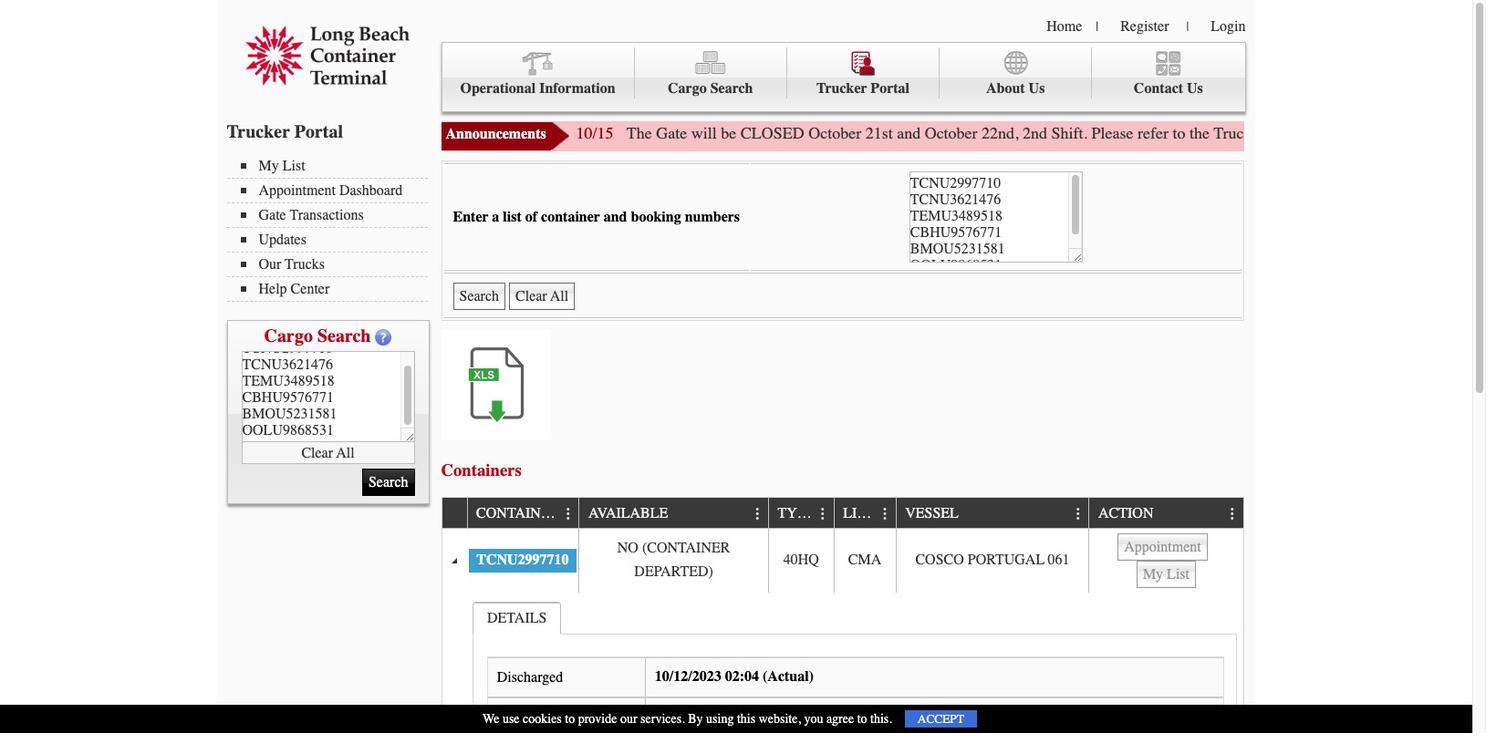 Task type: describe. For each thing, give the bounding box(es) containing it.
Enter container numbers and/ or booking numbers. Press ESC to reset input box text field
[[909, 171, 1083, 263]]

transactions
[[290, 207, 364, 223]]

my
[[259, 158, 279, 174]]

row containing container
[[442, 498, 1243, 529]]

no (container departed)
[[617, 540, 730, 580]]

provide
[[578, 712, 617, 727]]

(actual)
[[763, 669, 814, 685]]

1 horizontal spatial to
[[857, 712, 867, 727]]

we
[[483, 712, 499, 727]]

menu bar containing my list
[[227, 156, 437, 302]]

clear all
[[301, 445, 355, 461]]

center
[[291, 281, 330, 297]]

accept button
[[905, 711, 977, 728]]

edit column settings image for type
[[816, 507, 830, 522]]

10/12/2023 02:04 (actual)
[[655, 669, 814, 685]]

our
[[620, 712, 637, 727]]

available column header
[[579, 498, 768, 529]]

clear all button
[[241, 442, 415, 464]]

further
[[1425, 123, 1470, 143]]

website,
[[759, 712, 801, 727]]

by
[[688, 712, 703, 727]]

clear
[[301, 445, 333, 461]]

my list appointment dashboard gate transactions updates our trucks help center
[[259, 158, 403, 297]]

web
[[1336, 123, 1363, 143]]

vessel
[[905, 506, 959, 522]]

action link
[[1098, 498, 1162, 528]]

information
[[539, 80, 615, 97]]

1 horizontal spatial gate
[[656, 123, 687, 143]]

about us
[[986, 80, 1045, 97]]

edit column settings image for vessel
[[1071, 507, 1086, 522]]

appointment
[[259, 182, 336, 199]]

list
[[283, 158, 305, 174]]

tcnu2997710 cell
[[467, 529, 579, 593]]

1 vertical spatial trucker portal
[[227, 121, 343, 142]]

this
[[737, 712, 755, 727]]

cma
[[848, 552, 881, 568]]

row containing no (container departed)
[[442, 529, 1243, 593]]

0 horizontal spatial and
[[604, 209, 627, 225]]

shift.
[[1051, 123, 1087, 143]]

edit column settings image for container
[[561, 507, 576, 522]]

cargo inside cargo search "link"
[[668, 80, 707, 97]]

type link
[[778, 498, 823, 528]]

about
[[986, 80, 1025, 97]]

(container
[[642, 540, 730, 557]]

line
[[843, 506, 876, 522]]

22nd,
[[982, 123, 1019, 143]]

1 | from the left
[[1096, 19, 1098, 35]]

cosco
[[915, 552, 964, 568]]

container
[[476, 506, 559, 522]]

2 october from the left
[[925, 123, 978, 143]]

cma cell
[[833, 529, 895, 593]]

login
[[1211, 18, 1246, 35]]

page
[[1367, 123, 1398, 143]]

the
[[627, 123, 652, 143]]

gate inside my list appointment dashboard gate transactions updates our trucks help center
[[259, 207, 286, 223]]

numbers
[[685, 209, 740, 225]]

061
[[1048, 552, 1070, 568]]

register link
[[1120, 18, 1169, 35]]

hours
[[1291, 123, 1331, 143]]

refer
[[1138, 123, 1169, 143]]

closed
[[740, 123, 804, 143]]

2nd
[[1023, 123, 1047, 143]]

search inside "link"
[[710, 80, 753, 97]]

for
[[1402, 123, 1421, 143]]

portal inside menu bar
[[871, 80, 909, 97]]

services.
[[640, 712, 685, 727]]

2 horizontal spatial to
[[1173, 123, 1186, 143]]

be
[[721, 123, 736, 143]]

list
[[503, 209, 522, 225]]

1 vertical spatial search
[[317, 326, 371, 347]]

all
[[336, 445, 355, 461]]

home
[[1047, 18, 1082, 35]]

appointment dashboard link
[[240, 182, 427, 199]]

our trucks link
[[240, 256, 427, 273]]



Task type: vqa. For each thing, say whether or not it's contained in the screenshot.
the rightmost the Operational Information
no



Task type: locate. For each thing, give the bounding box(es) containing it.
cargo down help
[[264, 326, 313, 347]]

my list link
[[240, 158, 427, 174]]

portal
[[871, 80, 909, 97], [294, 121, 343, 142]]

cargo search down center
[[264, 326, 371, 347]]

None submit
[[453, 283, 505, 310], [362, 469, 415, 496], [453, 283, 505, 310], [362, 469, 415, 496]]

edit column settings image inside the action column header
[[1225, 507, 1240, 522]]

None button
[[509, 283, 575, 310], [1118, 533, 1207, 561], [1137, 561, 1196, 588], [509, 283, 575, 310], [1118, 533, 1207, 561], [1137, 561, 1196, 588]]

edit column settings image
[[750, 507, 765, 522], [1071, 507, 1086, 522]]

edit column settings image
[[561, 507, 576, 522], [816, 507, 830, 522], [878, 507, 893, 522], [1225, 507, 1240, 522]]

departed)
[[634, 564, 713, 580]]

1 horizontal spatial edit column settings image
[[1071, 507, 1086, 522]]

and left booking
[[604, 209, 627, 225]]

cosco portugal 061 cell
[[895, 529, 1089, 593]]

type
[[778, 506, 814, 522]]

1 horizontal spatial cargo
[[668, 80, 707, 97]]

tcnu2997710
[[476, 552, 569, 568]]

0 vertical spatial and
[[897, 123, 921, 143]]

help
[[259, 281, 287, 297]]

cargo search inside "link"
[[668, 80, 753, 97]]

row
[[442, 498, 1243, 529], [442, 529, 1243, 593]]

will
[[691, 123, 717, 143]]

3 edit column settings image from the left
[[878, 507, 893, 522]]

edit column settings image for available
[[750, 507, 765, 522]]

edit column settings image inside available column header
[[750, 507, 765, 522]]

1 vertical spatial cargo search
[[264, 326, 371, 347]]

2 edit column settings image from the left
[[816, 507, 830, 522]]

0 horizontal spatial cargo search
[[264, 326, 371, 347]]

1 horizontal spatial us
[[1187, 80, 1203, 97]]

type column header
[[768, 498, 833, 529]]

02:04
[[725, 669, 759, 685]]

of
[[525, 209, 537, 225]]

the
[[1190, 123, 1210, 143]]

1 horizontal spatial october
[[925, 123, 978, 143]]

0 vertical spatial cargo
[[668, 80, 707, 97]]

use
[[503, 712, 520, 727]]

1 horizontal spatial and
[[897, 123, 921, 143]]

menu bar containing operational information
[[441, 42, 1246, 112]]

1 horizontal spatial trucker
[[816, 80, 867, 97]]

| left login
[[1186, 19, 1189, 35]]

us right about at the right top
[[1029, 80, 1045, 97]]

container link
[[476, 498, 568, 528]]

login link
[[1211, 18, 1246, 35]]

1 october from the left
[[808, 123, 861, 143]]

this.
[[870, 712, 892, 727]]

you
[[804, 712, 823, 727]]

no (container departed) cell
[[579, 529, 768, 593]]

2 | from the left
[[1186, 19, 1189, 35]]

action column header
[[1089, 498, 1243, 529]]

details tab
[[473, 602, 561, 635]]

portal up 21st
[[871, 80, 909, 97]]

portugal
[[968, 552, 1044, 568]]

container column header
[[467, 498, 579, 529]]

to left this.
[[857, 712, 867, 727]]

cargo up will
[[668, 80, 707, 97]]

row group
[[442, 529, 1243, 733]]

to left the
[[1173, 123, 1186, 143]]

contact us
[[1134, 80, 1203, 97]]

cargo search link
[[635, 47, 787, 99]]

cosco portugal 061
[[915, 552, 1070, 568]]

cell
[[1089, 529, 1243, 593]]

0 horizontal spatial trucker portal
[[227, 121, 343, 142]]

0 horizontal spatial menu bar
[[227, 156, 437, 302]]

available link
[[588, 498, 677, 528]]

0 vertical spatial search
[[710, 80, 753, 97]]

contact
[[1134, 80, 1183, 97]]

operational
[[460, 80, 536, 97]]

us for contact us
[[1187, 80, 1203, 97]]

agree
[[826, 712, 854, 727]]

updates
[[259, 232, 306, 248]]

edit column settings image inside type column header
[[816, 507, 830, 522]]

updates link
[[240, 232, 427, 248]]

cookies
[[523, 712, 562, 727]]

1 row from the top
[[442, 498, 1243, 529]]

21st
[[865, 123, 893, 143]]

edit column settings image inside container column header
[[561, 507, 576, 522]]

container
[[541, 209, 600, 225]]

trucker up my
[[227, 121, 290, 142]]

portal up the my list link at the left top of the page
[[294, 121, 343, 142]]

2 horizontal spatial gate
[[1256, 123, 1287, 143]]

trucker portal up list
[[227, 121, 343, 142]]

gate right truck
[[1256, 123, 1287, 143]]

1 horizontal spatial search
[[710, 80, 753, 97]]

gate right the
[[656, 123, 687, 143]]

no
[[617, 540, 638, 557]]

trucker portal
[[816, 80, 909, 97], [227, 121, 343, 142]]

1 horizontal spatial menu bar
[[441, 42, 1246, 112]]

search
[[710, 80, 753, 97], [317, 326, 371, 347]]

2 row from the top
[[442, 529, 1243, 593]]

0 vertical spatial trucker
[[816, 80, 867, 97]]

0 horizontal spatial us
[[1029, 80, 1045, 97]]

1 vertical spatial cargo
[[264, 326, 313, 347]]

10/12/2023
[[655, 669, 721, 685]]

1 horizontal spatial cargo search
[[668, 80, 753, 97]]

0 vertical spatial trucker portal
[[816, 80, 909, 97]]

gate transactions link
[[240, 207, 427, 223]]

using
[[706, 712, 734, 727]]

1 edit column settings image from the left
[[561, 507, 576, 522]]

| right home link
[[1096, 19, 1098, 35]]

1 vertical spatial trucker
[[227, 121, 290, 142]]

about us link
[[940, 47, 1092, 99]]

0 vertical spatial menu bar
[[441, 42, 1246, 112]]

operational information
[[460, 80, 615, 97]]

1 us from the left
[[1029, 80, 1045, 97]]

enter
[[453, 209, 488, 225]]

october left 22nd,
[[925, 123, 978, 143]]

trucks
[[285, 256, 325, 273]]

10/15 the gate will be closed october 21st and october 22nd, 2nd shift. please refer to the truck gate hours web page for further ga
[[576, 123, 1486, 143]]

truck
[[1214, 123, 1252, 143]]

tab list
[[468, 597, 1241, 733]]

us
[[1029, 80, 1045, 97], [1187, 80, 1203, 97]]

edit column settings image left type
[[750, 507, 765, 522]]

enter a list of container and booking numbers
[[453, 209, 740, 225]]

and
[[897, 123, 921, 143], [604, 209, 627, 225]]

1 vertical spatial menu bar
[[227, 156, 437, 302]]

line column header
[[833, 498, 895, 529]]

trucker portal link
[[787, 47, 940, 99]]

please
[[1092, 123, 1134, 143]]

search down the help center link
[[317, 326, 371, 347]]

0 horizontal spatial edit column settings image
[[750, 507, 765, 522]]

0 vertical spatial cargo search
[[668, 80, 753, 97]]

tree grid containing container
[[442, 498, 1243, 733]]

1 edit column settings image from the left
[[750, 507, 765, 522]]

search up 'be'
[[710, 80, 753, 97]]

vessel column header
[[895, 498, 1089, 529]]

row group containing no (container departed)
[[442, 529, 1243, 733]]

0 horizontal spatial gate
[[259, 207, 286, 223]]

october
[[808, 123, 861, 143], [925, 123, 978, 143]]

edit column settings image inside the vessel column header
[[1071, 507, 1086, 522]]

tab list containing details
[[468, 597, 1241, 733]]

us right contact on the right top of page
[[1187, 80, 1203, 97]]

to left provide
[[565, 712, 575, 727]]

booking
[[631, 209, 681, 225]]

tree grid
[[442, 498, 1243, 733]]

ga
[[1474, 123, 1486, 143]]

contact us link
[[1092, 47, 1245, 99]]

0 horizontal spatial search
[[317, 326, 371, 347]]

help center link
[[240, 281, 427, 297]]

we use cookies to provide our services. by using this website, you agree to this.
[[483, 712, 892, 727]]

trucker portal up 21st
[[816, 80, 909, 97]]

40hq cell
[[768, 529, 833, 593]]

menu bar
[[441, 42, 1246, 112], [227, 156, 437, 302]]

dashboard
[[339, 182, 403, 199]]

1 horizontal spatial |
[[1186, 19, 1189, 35]]

register
[[1120, 18, 1169, 35]]

0 horizontal spatial october
[[808, 123, 861, 143]]

trucker up 21st
[[816, 80, 867, 97]]

edit column settings image inside line column header
[[878, 507, 893, 522]]

accept
[[918, 712, 964, 726]]

0 horizontal spatial trucker
[[227, 121, 290, 142]]

announcements
[[446, 126, 546, 142]]

0 horizontal spatial |
[[1096, 19, 1098, 35]]

cargo search up will
[[668, 80, 753, 97]]

Enter container numbers and/ or booking numbers.  text field
[[241, 351, 415, 442]]

2 us from the left
[[1187, 80, 1203, 97]]

line link
[[843, 498, 885, 528]]

0 horizontal spatial to
[[565, 712, 575, 727]]

our
[[259, 256, 281, 273]]

home link
[[1047, 18, 1082, 35]]

0 vertical spatial portal
[[871, 80, 909, 97]]

0 horizontal spatial cargo
[[264, 326, 313, 347]]

edit column settings image for action
[[1225, 507, 1240, 522]]

action
[[1098, 506, 1153, 522]]

containers
[[441, 460, 522, 480]]

1 vertical spatial portal
[[294, 121, 343, 142]]

0 horizontal spatial portal
[[294, 121, 343, 142]]

available
[[588, 506, 668, 522]]

1 horizontal spatial trucker portal
[[816, 80, 909, 97]]

to
[[1173, 123, 1186, 143], [565, 712, 575, 727], [857, 712, 867, 727]]

vessel link
[[905, 498, 967, 528]]

cargo search
[[668, 80, 753, 97], [264, 326, 371, 347]]

edit column settings image for line
[[878, 507, 893, 522]]

details
[[487, 610, 547, 626]]

40hq
[[783, 552, 819, 568]]

and right 21st
[[897, 123, 921, 143]]

10/15
[[576, 123, 613, 143]]

october left 21st
[[808, 123, 861, 143]]

4 edit column settings image from the left
[[1225, 507, 1240, 522]]

discharged
[[497, 670, 563, 686]]

us inside 'link'
[[1187, 80, 1203, 97]]

us for about us
[[1029, 80, 1045, 97]]

1 vertical spatial and
[[604, 209, 627, 225]]

gate up updates
[[259, 207, 286, 223]]

2 edit column settings image from the left
[[1071, 507, 1086, 522]]

1 horizontal spatial portal
[[871, 80, 909, 97]]

edit column settings image left action
[[1071, 507, 1086, 522]]



